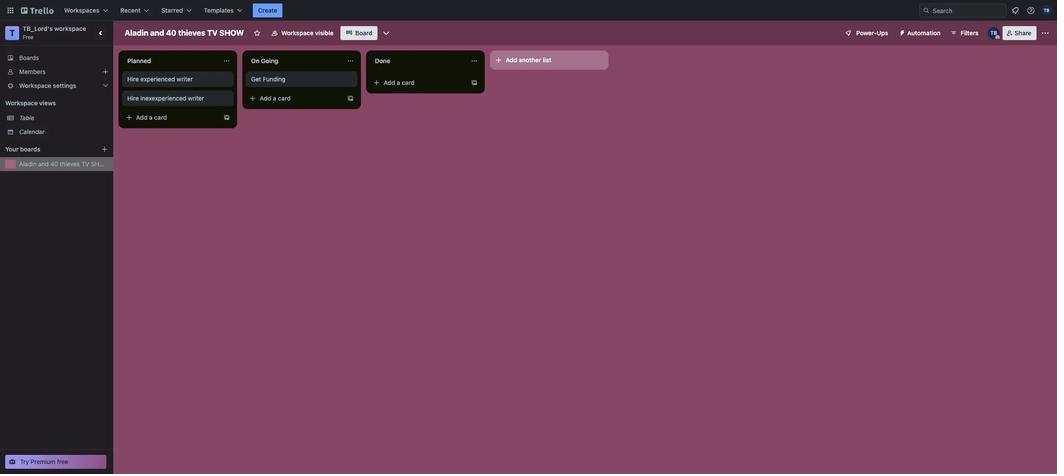 Task type: locate. For each thing, give the bounding box(es) containing it.
calendar link
[[19, 128, 108, 136]]

1 horizontal spatial card
[[278, 95, 291, 102]]

0 horizontal spatial add a card
[[136, 114, 167, 121]]

workspace down members
[[19, 82, 51, 89]]

hire inside hire experienced writer link
[[127, 75, 139, 83]]

workspace inside "dropdown button"
[[19, 82, 51, 89]]

inexexperienced
[[140, 95, 186, 102]]

aladin and 40 thieves tv show down "starred" popup button
[[125, 28, 244, 37]]

done
[[375, 57, 390, 65]]

40 inside 'link'
[[50, 160, 58, 168]]

boards
[[19, 54, 39, 61]]

add for done
[[384, 79, 395, 86]]

customize views image
[[382, 29, 391, 37]]

recent
[[120, 7, 141, 14]]

card down done text box
[[402, 79, 415, 86]]

1 vertical spatial show
[[91, 160, 110, 168]]

add a card button down hire inexexperienced writer on the left of page
[[122, 111, 220, 125]]

workspace up table
[[5, 99, 38, 107]]

workspace visible button
[[266, 26, 339, 40]]

workspaces button
[[59, 3, 113, 17]]

this member is an admin of this board. image
[[996, 35, 1000, 39]]

add a card down done
[[384, 79, 415, 86]]

1 horizontal spatial show
[[219, 28, 244, 37]]

0 horizontal spatial tv
[[82, 160, 89, 168]]

add a card button down 'get funding' link
[[246, 92, 344, 106]]

aladin and 40 thieves tv show
[[125, 28, 244, 37], [19, 160, 110, 168]]

0 vertical spatial aladin
[[125, 28, 148, 37]]

hire for hire inexexperienced writer
[[127, 95, 139, 102]]

power-ups button
[[839, 26, 894, 40]]

1 horizontal spatial 40
[[166, 28, 176, 37]]

hire inside hire inexexperienced writer link
[[127, 95, 139, 102]]

Board name text field
[[120, 26, 248, 40]]

Done text field
[[370, 54, 466, 68]]

hire inexexperienced writer
[[127, 95, 204, 102]]

2 vertical spatial workspace
[[5, 99, 38, 107]]

0 vertical spatial create from template… image
[[347, 95, 354, 102]]

0 notifications image
[[1010, 5, 1021, 16]]

0 vertical spatial hire
[[127, 75, 139, 83]]

add down get funding
[[260, 95, 271, 102]]

2 horizontal spatial add a card button
[[370, 76, 467, 90]]

1 horizontal spatial aladin
[[125, 28, 148, 37]]

aladin
[[125, 28, 148, 37], [19, 160, 37, 168]]

workspace for workspace views
[[5, 99, 38, 107]]

1 vertical spatial aladin and 40 thieves tv show
[[19, 160, 110, 168]]

1 horizontal spatial a
[[273, 95, 276, 102]]

40 down your boards with 1 items 'element'
[[50, 160, 58, 168]]

writer inside hire experienced writer link
[[177, 75, 193, 83]]

and inside 'link'
[[38, 160, 49, 168]]

40 down starred
[[166, 28, 176, 37]]

a down inexexperienced
[[149, 114, 153, 121]]

0 horizontal spatial add a card button
[[122, 111, 220, 125]]

card down funding at the left of the page
[[278, 95, 291, 102]]

add a card down inexexperienced
[[136, 114, 167, 121]]

0 horizontal spatial aladin and 40 thieves tv show
[[19, 160, 110, 168]]

back to home image
[[21, 3, 54, 17]]

a down done text box
[[397, 79, 400, 86]]

1 horizontal spatial aladin and 40 thieves tv show
[[125, 28, 244, 37]]

aladin down 'boards'
[[19, 160, 37, 168]]

0 vertical spatial a
[[397, 79, 400, 86]]

show
[[219, 28, 244, 37], [91, 160, 110, 168]]

0 horizontal spatial thieves
[[60, 160, 80, 168]]

1 horizontal spatial add a card button
[[246, 92, 344, 106]]

1 vertical spatial add a card button
[[246, 92, 344, 106]]

0 vertical spatial 40
[[166, 28, 176, 37]]

hire experienced writer link
[[127, 75, 228, 84]]

1 vertical spatial card
[[278, 95, 291, 102]]

1 hire from the top
[[127, 75, 139, 83]]

and down your boards with 1 items 'element'
[[38, 160, 49, 168]]

card down inexexperienced
[[154, 114, 167, 121]]

0 horizontal spatial create from template… image
[[223, 114, 230, 121]]

and down starred
[[150, 28, 164, 37]]

create from template… image for on going
[[347, 95, 354, 102]]

2 hire from the top
[[127, 95, 139, 102]]

1 vertical spatial add a card
[[260, 95, 291, 102]]

2 horizontal spatial add a card
[[384, 79, 415, 86]]

writer for hire inexexperienced writer
[[188, 95, 204, 102]]

sm image
[[895, 26, 908, 38]]

add a card down funding at the left of the page
[[260, 95, 291, 102]]

tv down calendar link
[[82, 160, 89, 168]]

settings
[[53, 82, 76, 89]]

0 horizontal spatial a
[[149, 114, 153, 121]]

workspace left visible
[[281, 29, 314, 37]]

a down funding at the left of the page
[[273, 95, 276, 102]]

add down done
[[384, 79, 395, 86]]

on going
[[251, 57, 278, 65]]

board
[[355, 29, 373, 37]]

2 vertical spatial add a card
[[136, 114, 167, 121]]

0 vertical spatial add a card button
[[370, 76, 467, 90]]

1 horizontal spatial thieves
[[178, 28, 205, 37]]

0 vertical spatial writer
[[177, 75, 193, 83]]

add a card button
[[370, 76, 467, 90], [246, 92, 344, 106], [122, 111, 220, 125]]

aladin and 40 thieves tv show inside board name text box
[[125, 28, 244, 37]]

0 horizontal spatial aladin
[[19, 160, 37, 168]]

0 horizontal spatial card
[[154, 114, 167, 121]]

show down add board image
[[91, 160, 110, 168]]

card
[[402, 79, 415, 86], [278, 95, 291, 102], [154, 114, 167, 121]]

writer up hire inexexperienced writer link
[[177, 75, 193, 83]]

0 vertical spatial add a card
[[384, 79, 415, 86]]

Planned text field
[[122, 54, 218, 68]]

tv
[[207, 28, 218, 37], [82, 160, 89, 168]]

get funding
[[251, 75, 286, 83]]

add another list button
[[490, 51, 609, 70]]

0 vertical spatial show
[[219, 28, 244, 37]]

and
[[150, 28, 164, 37], [38, 160, 49, 168]]

2 horizontal spatial card
[[402, 79, 415, 86]]

add a card
[[384, 79, 415, 86], [260, 95, 291, 102], [136, 114, 167, 121]]

0 vertical spatial thieves
[[178, 28, 205, 37]]

writer down hire experienced writer link
[[188, 95, 204, 102]]

filters
[[961, 29, 979, 37]]

40
[[166, 28, 176, 37], [50, 160, 58, 168]]

add down inexexperienced
[[136, 114, 148, 121]]

starred button
[[156, 3, 197, 17]]

1 horizontal spatial and
[[150, 28, 164, 37]]

workspace settings
[[19, 82, 76, 89]]

going
[[261, 57, 278, 65]]

automation button
[[895, 26, 946, 40]]

1 horizontal spatial tv
[[207, 28, 218, 37]]

on
[[251, 57, 260, 65]]

1 vertical spatial tv
[[82, 160, 89, 168]]

2 vertical spatial card
[[154, 114, 167, 121]]

1 vertical spatial a
[[273, 95, 276, 102]]

views
[[39, 99, 56, 107]]

add a card button down done text box
[[370, 76, 467, 90]]

1 horizontal spatial create from template… image
[[347, 95, 354, 102]]

1 vertical spatial and
[[38, 160, 49, 168]]

workspace inside button
[[281, 29, 314, 37]]

aladin and 40 thieves tv show down your boards with 1 items 'element'
[[19, 160, 110, 168]]

1 vertical spatial thieves
[[60, 160, 80, 168]]

1 vertical spatial aladin
[[19, 160, 37, 168]]

tv inside board name text box
[[207, 28, 218, 37]]

try premium free button
[[5, 456, 106, 470]]

1 vertical spatial workspace
[[19, 82, 51, 89]]

try premium free
[[20, 459, 68, 466]]

aladin down recent dropdown button
[[125, 28, 148, 37]]

0 vertical spatial card
[[402, 79, 415, 86]]

hire down planned
[[127, 75, 139, 83]]

add board image
[[101, 146, 108, 153]]

2 vertical spatial add a card button
[[122, 111, 220, 125]]

power-
[[857, 29, 877, 37]]

hire
[[127, 75, 139, 83], [127, 95, 139, 102]]

thieves down "starred" popup button
[[178, 28, 205, 37]]

0 horizontal spatial and
[[38, 160, 49, 168]]

create from template… image for planned
[[223, 114, 230, 121]]

1 horizontal spatial add a card
[[260, 95, 291, 102]]

writer inside hire inexexperienced writer link
[[188, 95, 204, 102]]

hire left inexexperienced
[[127, 95, 139, 102]]

workspace
[[281, 29, 314, 37], [19, 82, 51, 89], [5, 99, 38, 107]]

Search field
[[930, 4, 1006, 17]]

writer
[[177, 75, 193, 83], [188, 95, 204, 102]]

another
[[519, 56, 541, 64]]

show menu image
[[1041, 29, 1050, 37]]

0 vertical spatial and
[[150, 28, 164, 37]]

1 vertical spatial hire
[[127, 95, 139, 102]]

add for on going
[[260, 95, 271, 102]]

add a card button for planned
[[122, 111, 220, 125]]

ups
[[877, 29, 888, 37]]

0 horizontal spatial show
[[91, 160, 110, 168]]

boards link
[[0, 51, 113, 65]]

2 vertical spatial a
[[149, 114, 153, 121]]

40 inside board name text box
[[166, 28, 176, 37]]

show down templates 'dropdown button'
[[219, 28, 244, 37]]

thieves
[[178, 28, 205, 37], [60, 160, 80, 168]]

0 horizontal spatial 40
[[50, 160, 58, 168]]

create
[[258, 7, 277, 14]]

tv down templates
[[207, 28, 218, 37]]

tb_lord's workspace free
[[23, 25, 86, 41]]

1 vertical spatial 40
[[50, 160, 58, 168]]

workspace navigation collapse icon image
[[95, 27, 107, 39]]

free
[[57, 459, 68, 466]]

thieves down your boards with 1 items 'element'
[[60, 160, 80, 168]]

0 vertical spatial tv
[[207, 28, 218, 37]]

card for done
[[402, 79, 415, 86]]

2 horizontal spatial a
[[397, 79, 400, 86]]

1 vertical spatial create from template… image
[[223, 114, 230, 121]]

add a card for planned
[[136, 114, 167, 121]]

0 vertical spatial aladin and 40 thieves tv show
[[125, 28, 244, 37]]

workspace for workspace settings
[[19, 82, 51, 89]]

add
[[506, 56, 517, 64], [384, 79, 395, 86], [260, 95, 271, 102], [136, 114, 148, 121]]

create from template… image
[[347, 95, 354, 102], [223, 114, 230, 121]]

0 vertical spatial workspace
[[281, 29, 314, 37]]

a
[[397, 79, 400, 86], [273, 95, 276, 102], [149, 114, 153, 121]]

share button
[[1003, 26, 1037, 40]]

1 vertical spatial writer
[[188, 95, 204, 102]]



Task type: describe. For each thing, give the bounding box(es) containing it.
add a card for on going
[[260, 95, 291, 102]]

list
[[543, 56, 551, 64]]

show inside board name text box
[[219, 28, 244, 37]]

add for planned
[[136, 114, 148, 121]]

a for on going
[[273, 95, 276, 102]]

thieves inside board name text box
[[178, 28, 205, 37]]

and inside board name text box
[[150, 28, 164, 37]]

table
[[19, 114, 34, 122]]

get funding link
[[251, 75, 352, 84]]

create from template… image
[[471, 79, 478, 86]]

workspace visible
[[281, 29, 334, 37]]

workspace
[[54, 25, 86, 32]]

add another list
[[506, 56, 551, 64]]

a for planned
[[149, 114, 153, 121]]

writer for hire experienced writer
[[177, 75, 193, 83]]

premium
[[31, 459, 55, 466]]

hire inexexperienced writer link
[[127, 94, 228, 103]]

funding
[[263, 75, 286, 83]]

get
[[251, 75, 261, 83]]

create button
[[253, 3, 283, 17]]

try
[[20, 459, 29, 466]]

card for on going
[[278, 95, 291, 102]]

tb_lord's
[[23, 25, 53, 32]]

filters button
[[948, 26, 981, 40]]

free
[[23, 34, 34, 41]]

tyler black (tylerblack44) image
[[1042, 5, 1052, 16]]

search image
[[923, 7, 930, 14]]

share
[[1015, 29, 1032, 37]]

calendar
[[19, 128, 44, 136]]

templates button
[[199, 3, 248, 17]]

recent button
[[115, 3, 154, 17]]

templates
[[204, 7, 234, 14]]

tb_lord (tylerblack44) image
[[988, 27, 1000, 39]]

add a card button for on going
[[246, 92, 344, 106]]

add left another on the top
[[506, 56, 517, 64]]

hire for hire experienced writer
[[127, 75, 139, 83]]

aladin and 40 thieves tv show link
[[19, 160, 110, 169]]

automation
[[908, 29, 941, 37]]

boards
[[20, 146, 40, 153]]

aladin inside 'link'
[[19, 160, 37, 168]]

primary element
[[0, 0, 1057, 21]]

your
[[5, 146, 19, 153]]

t link
[[5, 26, 19, 40]]

tv inside 'link'
[[82, 160, 89, 168]]

open information menu image
[[1027, 6, 1036, 15]]

planned
[[127, 57, 151, 65]]

thieves inside 'link'
[[60, 160, 80, 168]]

star or unstar board image
[[254, 30, 261, 37]]

show inside 'link'
[[91, 160, 110, 168]]

workspace settings button
[[0, 79, 113, 93]]

visible
[[315, 29, 334, 37]]

members link
[[0, 65, 113, 79]]

tb_lord's workspace link
[[23, 25, 86, 32]]

workspace for workspace visible
[[281, 29, 314, 37]]

workspace views
[[5, 99, 56, 107]]

your boards
[[5, 146, 40, 153]]

members
[[19, 68, 46, 75]]

experienced
[[140, 75, 175, 83]]

add a card button for done
[[370, 76, 467, 90]]

your boards with 1 items element
[[5, 144, 88, 155]]

t
[[9, 28, 15, 38]]

card for planned
[[154, 114, 167, 121]]

add a card for done
[[384, 79, 415, 86]]

workspaces
[[64, 7, 99, 14]]

aladin inside board name text box
[[125, 28, 148, 37]]

table link
[[19, 114, 108, 123]]

power-ups
[[857, 29, 888, 37]]

hire experienced writer
[[127, 75, 193, 83]]

board link
[[341, 26, 378, 40]]

starred
[[161, 7, 183, 14]]

On Going text field
[[246, 54, 342, 68]]

a for done
[[397, 79, 400, 86]]



Task type: vqa. For each thing, say whether or not it's contained in the screenshot.
ALADIN AND 40 THIEVES TV SHOW LINK
yes



